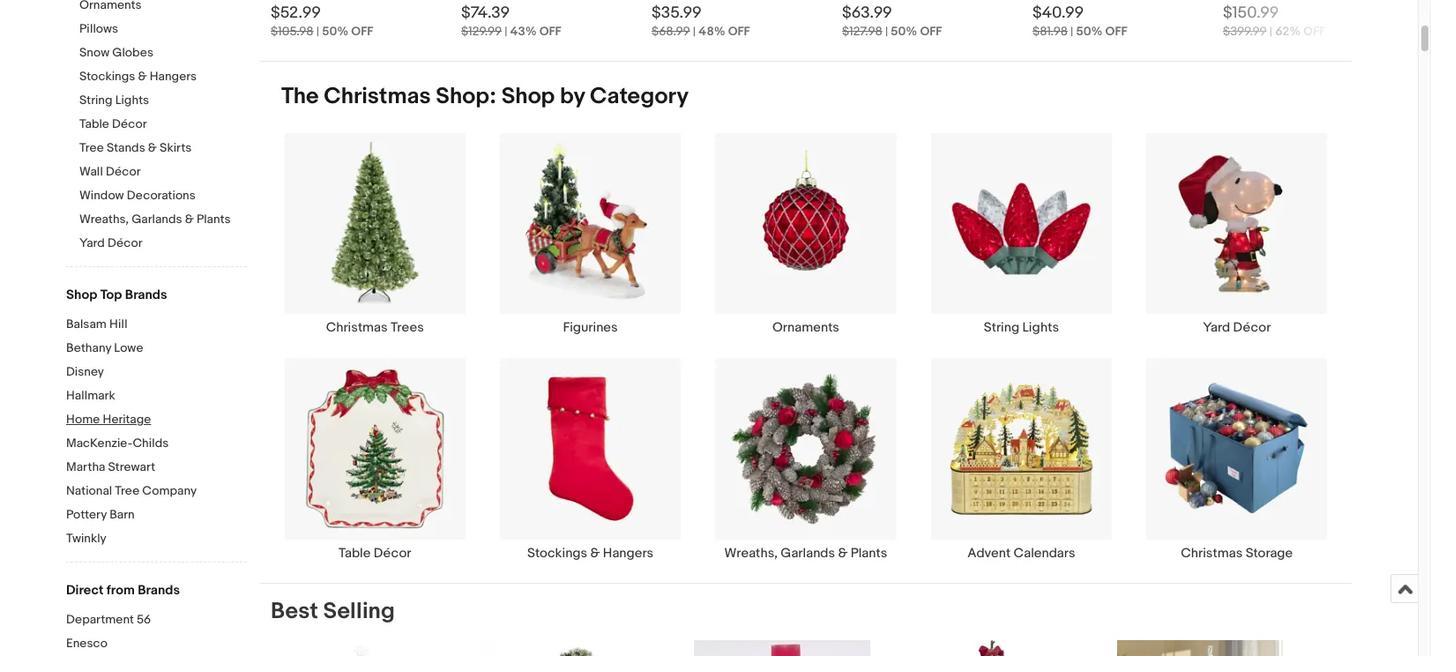 Task type: vqa. For each thing, say whether or not it's contained in the screenshot.
Top on the left top of page
yes



Task type: describe. For each thing, give the bounding box(es) containing it.
off for $74.39
[[540, 24, 561, 39]]

1 vertical spatial yard
[[1203, 320, 1231, 336]]

1 vertical spatial stockings & hangers link
[[483, 357, 698, 561]]

garlands inside pillows snow globes stockings & hangers string lights table décor tree stands & skirts wall décor window decorations wreaths, garlands & plants yard décor
[[132, 212, 182, 227]]

1 vertical spatial wreaths, garlands & plants link
[[698, 357, 914, 561]]

gdf studio 9ft mixed spruce pre-lit clear led artificial christmas garland image
[[482, 640, 659, 656]]

$68.99
[[652, 24, 690, 39]]

category
[[590, 83, 689, 110]]

0 horizontal spatial yard décor link
[[79, 235, 247, 252]]

ornaments link
[[698, 132, 914, 336]]

$63.99
[[842, 4, 892, 23]]

disney
[[66, 364, 104, 379]]

string inside pillows snow globes stockings & hangers string lights table décor tree stands & skirts wall décor window decorations wreaths, garlands & plants yard décor
[[79, 93, 112, 108]]

plants inside pillows snow globes stockings & hangers string lights table décor tree stands & skirts wall décor window decorations wreaths, garlands & plants yard décor
[[197, 212, 231, 227]]

table décor link for tree stands & skirts link
[[79, 116, 247, 133]]

off for $150.99
[[1304, 24, 1326, 39]]

$74.39 $129.99 | 43% off
[[461, 4, 561, 39]]

storage
[[1246, 545, 1293, 561]]

the
[[281, 83, 319, 110]]

50% for $40.99
[[1076, 24, 1103, 39]]

62%
[[1275, 24, 1301, 39]]

tree stands & skirts link
[[79, 140, 247, 157]]

$129.99 text field
[[461, 24, 502, 39]]

hallmark link
[[66, 388, 247, 405]]

window
[[79, 188, 124, 203]]

off for $35.99
[[728, 24, 750, 39]]

$74.39
[[461, 4, 510, 23]]

calendars
[[1014, 545, 1076, 561]]

balsam hill bethany lowe disney hallmark home heritage mackenzie-childs martha strewart national tree company pottery barn twinkly
[[66, 317, 197, 546]]

$399.99
[[1223, 24, 1267, 39]]

table décor
[[339, 545, 411, 561]]

top
[[100, 287, 122, 303]]

0 vertical spatial string lights link
[[79, 93, 247, 109]]

department
[[66, 612, 134, 627]]

christmas storage
[[1181, 545, 1293, 561]]

selling
[[323, 598, 395, 625]]

$81.98 text field
[[1033, 24, 1068, 39]]

advent calendars link
[[914, 357, 1129, 561]]

homcom 6ft pre-lighted artificial snow flocked christmas tree with warm white led lights - green/white image
[[1117, 640, 1294, 656]]

tree inside balsam hill bethany lowe disney hallmark home heritage mackenzie-childs martha strewart national tree company pottery barn twinkly
[[115, 483, 140, 498]]

| for $63.99
[[885, 24, 888, 39]]

advent calendars
[[968, 545, 1076, 561]]

wall
[[79, 164, 103, 179]]

$81.98
[[1033, 24, 1068, 39]]

$129.99
[[461, 24, 502, 39]]

enesco link
[[66, 636, 247, 653]]

string lights
[[984, 320, 1059, 336]]

50% for $52.99
[[322, 24, 349, 39]]

wreaths, inside pillows snow globes stockings & hangers string lights table décor tree stands & skirts wall décor window decorations wreaths, garlands & plants yard décor
[[79, 212, 129, 227]]

1 horizontal spatial yard décor link
[[1129, 132, 1345, 336]]

ornaments
[[773, 320, 840, 336]]

wall décor link
[[79, 164, 247, 181]]

1 vertical spatial string lights link
[[914, 132, 1129, 336]]

prextex premium 4 ft collapsible decorated christmas tree w/ lights pop-up image
[[914, 640, 1074, 656]]

snow
[[79, 45, 110, 60]]

hallmark
[[66, 388, 115, 403]]

1 horizontal spatial stockings
[[527, 545, 588, 561]]

off for $63.99
[[920, 24, 942, 39]]

string inside string lights link
[[984, 320, 1020, 336]]

$35.99
[[652, 4, 702, 23]]

$68.99 text field
[[652, 24, 690, 39]]

strewart
[[108, 460, 155, 474]]

advent
[[968, 545, 1011, 561]]

43%
[[510, 24, 537, 39]]

table inside pillows snow globes stockings & hangers string lights table décor tree stands & skirts wall décor window decorations wreaths, garlands & plants yard décor
[[79, 116, 109, 131]]

0 horizontal spatial stockings & hangers link
[[79, 69, 247, 86]]

martha
[[66, 460, 105, 474]]

barn
[[110, 507, 135, 522]]

tree inside pillows snow globes stockings & hangers string lights table décor tree stands & skirts wall décor window decorations wreaths, garlands & plants yard décor
[[79, 140, 104, 155]]

decorations
[[127, 188, 196, 203]]

off for $52.99
[[351, 24, 373, 39]]

$150.99
[[1223, 4, 1279, 23]]

figurines
[[563, 320, 618, 336]]

balsam hill link
[[66, 317, 247, 333]]

0 vertical spatial christmas
[[324, 83, 431, 110]]

stockings inside pillows snow globes stockings & hangers string lights table décor tree stands & skirts wall décor window decorations wreaths, garlands & plants yard décor
[[79, 69, 135, 84]]

santa snow spray aerosol - 9oz image
[[694, 640, 870, 656]]

lights inside pillows snow globes stockings & hangers string lights table décor tree stands & skirts wall décor window decorations wreaths, garlands & plants yard décor
[[115, 93, 149, 108]]

direct
[[66, 582, 104, 599]]

mackenzie-
[[66, 436, 133, 451]]

window decorations link
[[79, 188, 247, 205]]

direct from brands
[[66, 582, 180, 599]]

$40.99 $81.98 | 50% off
[[1033, 4, 1128, 39]]

pillows snow globes stockings & hangers string lights table décor tree stands & skirts wall décor window decorations wreaths, garlands & plants yard décor
[[79, 21, 231, 250]]

pillows link
[[79, 21, 247, 38]]

shop:
[[436, 83, 497, 110]]

1 vertical spatial plants
[[851, 545, 888, 561]]

national tree company link
[[66, 483, 247, 500]]

figurines link
[[483, 132, 698, 336]]

snow globes link
[[79, 45, 247, 62]]

brands for direct from brands
[[138, 582, 180, 599]]

department 56 enesco
[[66, 612, 151, 651]]

wreaths, garlands & plants
[[725, 545, 888, 561]]

1 vertical spatial hangers
[[603, 545, 654, 561]]

2 ft pvc christmas tree - white image
[[1329, 640, 1431, 656]]

national
[[66, 483, 112, 498]]

department 56 link
[[66, 612, 247, 629]]

off for $40.99
[[1106, 24, 1128, 39]]



Task type: locate. For each thing, give the bounding box(es) containing it.
1 vertical spatial lights
[[1023, 320, 1059, 336]]

50% for $63.99
[[891, 24, 918, 39]]

0 vertical spatial lights
[[115, 93, 149, 108]]

| for $52.99
[[316, 24, 319, 39]]

0 horizontal spatial yard
[[79, 235, 105, 250]]

the christmas shop: shop by category
[[281, 83, 689, 110]]

0 horizontal spatial shop
[[66, 287, 97, 303]]

stockings
[[79, 69, 135, 84], [527, 545, 588, 561]]

1 vertical spatial string
[[984, 320, 1020, 336]]

1 horizontal spatial plants
[[851, 545, 888, 561]]

$63.99 $127.98 | 50% off
[[842, 4, 942, 39]]

balsam
[[66, 317, 107, 332]]

0 vertical spatial hangers
[[150, 69, 197, 84]]

off inside "$74.39 $129.99 | 43% off"
[[540, 24, 561, 39]]

50% down $63.99
[[891, 24, 918, 39]]

|
[[316, 24, 319, 39], [505, 24, 508, 39], [693, 24, 696, 39], [885, 24, 888, 39], [1071, 24, 1074, 39], [1270, 24, 1273, 39]]

50% inside $52.99 $105.98 | 50% off
[[322, 24, 349, 39]]

stockings & hangers
[[527, 545, 654, 561]]

0 horizontal spatial table
[[79, 116, 109, 131]]

christmas left trees
[[326, 320, 388, 336]]

0 vertical spatial wreaths,
[[79, 212, 129, 227]]

| for $40.99
[[1071, 24, 1074, 39]]

mackenzie-childs link
[[66, 436, 247, 452]]

0 horizontal spatial tree
[[79, 140, 104, 155]]

1 vertical spatial wreaths,
[[725, 545, 778, 561]]

&
[[138, 69, 147, 84], [148, 140, 157, 155], [185, 212, 194, 227], [591, 545, 600, 561], [838, 545, 848, 561]]

| for $74.39
[[505, 24, 508, 39]]

0 horizontal spatial string lights link
[[79, 93, 247, 109]]

brands up balsam hill link
[[125, 287, 167, 303]]

$150.99 $399.99 | 62% off
[[1223, 4, 1326, 39]]

off right 48%
[[728, 24, 750, 39]]

from
[[107, 582, 135, 599]]

shop
[[502, 83, 555, 110], [66, 287, 97, 303]]

christmas right the
[[324, 83, 431, 110]]

brands for shop top brands
[[125, 287, 167, 303]]

50% inside the $40.99 $81.98 | 50% off
[[1076, 24, 1103, 39]]

wreaths, garlands & plants link
[[79, 212, 247, 228], [698, 357, 914, 561]]

| right $105.98 on the left of page
[[316, 24, 319, 39]]

1 | from the left
[[316, 24, 319, 39]]

off right $127.98 at the right top of page
[[920, 24, 942, 39]]

2 horizontal spatial 50%
[[1076, 24, 1103, 39]]

table
[[79, 116, 109, 131], [339, 545, 371, 561]]

1 vertical spatial brands
[[138, 582, 180, 599]]

shop left by
[[502, 83, 555, 110]]

lights
[[115, 93, 149, 108], [1023, 320, 1059, 336]]

50% inside $63.99 $127.98 | 50% off
[[891, 24, 918, 39]]

table décor link
[[79, 116, 247, 133], [267, 357, 483, 561]]

0 horizontal spatial wreaths,
[[79, 212, 129, 227]]

1 off from the left
[[351, 24, 373, 39]]

1 horizontal spatial wreaths,
[[725, 545, 778, 561]]

| right $81.98 text box
[[1071, 24, 1074, 39]]

table up stands
[[79, 116, 109, 131]]

1 horizontal spatial hangers
[[603, 545, 654, 561]]

yard décor
[[1203, 320, 1271, 336]]

0 horizontal spatial 50%
[[322, 24, 349, 39]]

$105.98
[[271, 24, 314, 39]]

home
[[66, 412, 100, 427]]

christmas trees link
[[267, 132, 483, 336]]

shop left the top
[[66, 287, 97, 303]]

best selling
[[271, 598, 395, 625]]

off inside $35.99 $68.99 | 48% off
[[728, 24, 750, 39]]

off inside $63.99 $127.98 | 50% off
[[920, 24, 942, 39]]

0 vertical spatial table décor link
[[79, 116, 247, 133]]

off right 62%
[[1304, 24, 1326, 39]]

brands up department 56 link
[[138, 582, 180, 599]]

christmas storage link
[[1129, 357, 1345, 561]]

1 horizontal spatial garlands
[[781, 545, 835, 561]]

hill
[[109, 317, 127, 332]]

0 vertical spatial wreaths, garlands & plants link
[[79, 212, 247, 228]]

| left 48%
[[693, 24, 696, 39]]

0 vertical spatial plants
[[197, 212, 231, 227]]

yard décor link
[[1129, 132, 1345, 336], [79, 235, 247, 252]]

off right $105.98 on the left of page
[[351, 24, 373, 39]]

| inside $63.99 $127.98 | 50% off
[[885, 24, 888, 39]]

0 vertical spatial garlands
[[132, 212, 182, 227]]

pillows
[[79, 21, 118, 36]]

1 vertical spatial shop
[[66, 287, 97, 303]]

| inside $35.99 $68.99 | 48% off
[[693, 24, 696, 39]]

table décor link for bottommost the stockings & hangers link
[[267, 357, 483, 561]]

0 vertical spatial brands
[[125, 287, 167, 303]]

4 off from the left
[[920, 24, 942, 39]]

1 horizontal spatial string
[[984, 320, 1020, 336]]

0 vertical spatial tree
[[79, 140, 104, 155]]

lowe
[[114, 340, 143, 355]]

string
[[79, 93, 112, 108], [984, 320, 1020, 336]]

tree
[[79, 140, 104, 155], [115, 483, 140, 498]]

5 | from the left
[[1071, 24, 1074, 39]]

2 50% from the left
[[891, 24, 918, 39]]

garlands
[[132, 212, 182, 227], [781, 545, 835, 561]]

$127.98
[[842, 24, 883, 39]]

1 horizontal spatial 50%
[[891, 24, 918, 39]]

$40.99
[[1033, 4, 1084, 23]]

1 50% from the left
[[322, 24, 349, 39]]

0 vertical spatial stockings & hangers link
[[79, 69, 247, 86]]

1 horizontal spatial wreaths, garlands & plants link
[[698, 357, 914, 561]]

48%
[[699, 24, 726, 39]]

1 horizontal spatial table décor link
[[267, 357, 483, 561]]

3 off from the left
[[728, 24, 750, 39]]

4 | from the left
[[885, 24, 888, 39]]

christmas for christmas trees
[[326, 320, 388, 336]]

1 horizontal spatial lights
[[1023, 320, 1059, 336]]

3 | from the left
[[693, 24, 696, 39]]

| inside "$74.39 $129.99 | 43% off"
[[505, 24, 508, 39]]

yard
[[79, 235, 105, 250], [1203, 320, 1231, 336]]

0 horizontal spatial lights
[[115, 93, 149, 108]]

twinkly
[[66, 531, 107, 546]]

$52.99 $105.98 | 50% off
[[271, 4, 373, 39]]

off right the 43%
[[540, 24, 561, 39]]

disney link
[[66, 364, 247, 381]]

1 vertical spatial christmas
[[326, 320, 388, 336]]

0 horizontal spatial wreaths, garlands & plants link
[[79, 212, 247, 228]]

0 vertical spatial string
[[79, 93, 112, 108]]

tree up wall
[[79, 140, 104, 155]]

off inside $52.99 $105.98 | 50% off
[[351, 24, 373, 39]]

2 vertical spatial christmas
[[1181, 545, 1243, 561]]

0 horizontal spatial stockings
[[79, 69, 135, 84]]

stockings & hangers link
[[79, 69, 247, 86], [483, 357, 698, 561]]

off inside the $40.99 $81.98 | 50% off
[[1106, 24, 1128, 39]]

décor
[[112, 116, 147, 131], [106, 164, 141, 179], [108, 235, 143, 250], [1234, 320, 1271, 336], [374, 545, 411, 561]]

$35.99 $68.99 | 48% off
[[652, 4, 750, 39]]

christmas left storage
[[1181, 545, 1243, 561]]

0 horizontal spatial plants
[[197, 212, 231, 227]]

1 horizontal spatial tree
[[115, 483, 140, 498]]

christmas for christmas storage
[[1181, 545, 1243, 561]]

| right $127.98 at the right top of page
[[885, 24, 888, 39]]

5 off from the left
[[1106, 24, 1128, 39]]

pottery barn link
[[66, 507, 247, 524]]

0 horizontal spatial string
[[79, 93, 112, 108]]

hangers inside pillows snow globes stockings & hangers string lights table décor tree stands & skirts wall décor window decorations wreaths, garlands & plants yard décor
[[150, 69, 197, 84]]

martha strewart link
[[66, 460, 247, 476]]

1 horizontal spatial yard
[[1203, 320, 1231, 336]]

company
[[142, 483, 197, 498]]

best
[[271, 598, 318, 625]]

50% down $40.99
[[1076, 24, 1103, 39]]

$127.98 text field
[[842, 24, 883, 39]]

1 horizontal spatial shop
[[502, 83, 555, 110]]

pottery
[[66, 507, 107, 522]]

skirts
[[160, 140, 192, 155]]

childs
[[133, 436, 169, 451]]

plants
[[197, 212, 231, 227], [851, 545, 888, 561]]

hangers
[[150, 69, 197, 84], [603, 545, 654, 561]]

1 vertical spatial tree
[[115, 483, 140, 498]]

yard inside pillows snow globes stockings & hangers string lights table décor tree stands & skirts wall décor window decorations wreaths, garlands & plants yard décor
[[79, 235, 105, 250]]

6 off from the left
[[1304, 24, 1326, 39]]

2 off from the left
[[540, 24, 561, 39]]

shop top brands
[[66, 287, 167, 303]]

twinkly link
[[66, 531, 247, 548]]

6 | from the left
[[1270, 24, 1273, 39]]

0 vertical spatial yard
[[79, 235, 105, 250]]

1 vertical spatial table décor link
[[267, 357, 483, 561]]

56
[[137, 612, 151, 627]]

home heritage link
[[66, 412, 247, 429]]

0 horizontal spatial hangers
[[150, 69, 197, 84]]

bethany
[[66, 340, 111, 355]]

1 horizontal spatial table
[[339, 545, 371, 561]]

1 vertical spatial stockings
[[527, 545, 588, 561]]

off right $81.98
[[1106, 24, 1128, 39]]

bethany lowe link
[[66, 340, 247, 357]]

50%
[[322, 24, 349, 39], [891, 24, 918, 39], [1076, 24, 1103, 39]]

1 vertical spatial table
[[339, 545, 371, 561]]

table up selling
[[339, 545, 371, 561]]

$105.98 text field
[[271, 24, 314, 39]]

1 vertical spatial garlands
[[781, 545, 835, 561]]

christmas trees
[[326, 320, 424, 336]]

| inside the $40.99 $81.98 | 50% off
[[1071, 24, 1074, 39]]

| left the 43%
[[505, 24, 508, 39]]

homcom 02-0342 6' pre-lit fiber optic artificial christmas tree - green image
[[271, 640, 447, 656]]

0 vertical spatial table
[[79, 116, 109, 131]]

$399.99 text field
[[1223, 24, 1267, 39]]

off
[[351, 24, 373, 39], [540, 24, 561, 39], [728, 24, 750, 39], [920, 24, 942, 39], [1106, 24, 1128, 39], [1304, 24, 1326, 39]]

3 50% from the left
[[1076, 24, 1103, 39]]

1 horizontal spatial string lights link
[[914, 132, 1129, 336]]

wreaths,
[[79, 212, 129, 227], [725, 545, 778, 561]]

0 vertical spatial shop
[[502, 83, 555, 110]]

0 vertical spatial stockings
[[79, 69, 135, 84]]

enesco
[[66, 636, 108, 651]]

tree down "strewart"
[[115, 483, 140, 498]]

brands
[[125, 287, 167, 303], [138, 582, 180, 599]]

off inside $150.99 $399.99 | 62% off
[[1304, 24, 1326, 39]]

| for $150.99
[[1270, 24, 1273, 39]]

| inside $52.99 $105.98 | 50% off
[[316, 24, 319, 39]]

by
[[560, 83, 585, 110]]

| for $35.99
[[693, 24, 696, 39]]

| inside $150.99 $399.99 | 62% off
[[1270, 24, 1273, 39]]

heritage
[[103, 412, 151, 427]]

christmas
[[324, 83, 431, 110], [326, 320, 388, 336], [1181, 545, 1243, 561]]

globes
[[112, 45, 153, 60]]

50% right $105.98 on the left of page
[[322, 24, 349, 39]]

0 horizontal spatial table décor link
[[79, 116, 247, 133]]

| left 62%
[[1270, 24, 1273, 39]]

$52.99
[[271, 4, 321, 23]]

1 horizontal spatial stockings & hangers link
[[483, 357, 698, 561]]

0 horizontal spatial garlands
[[132, 212, 182, 227]]

2 | from the left
[[505, 24, 508, 39]]

stands
[[107, 140, 145, 155]]



